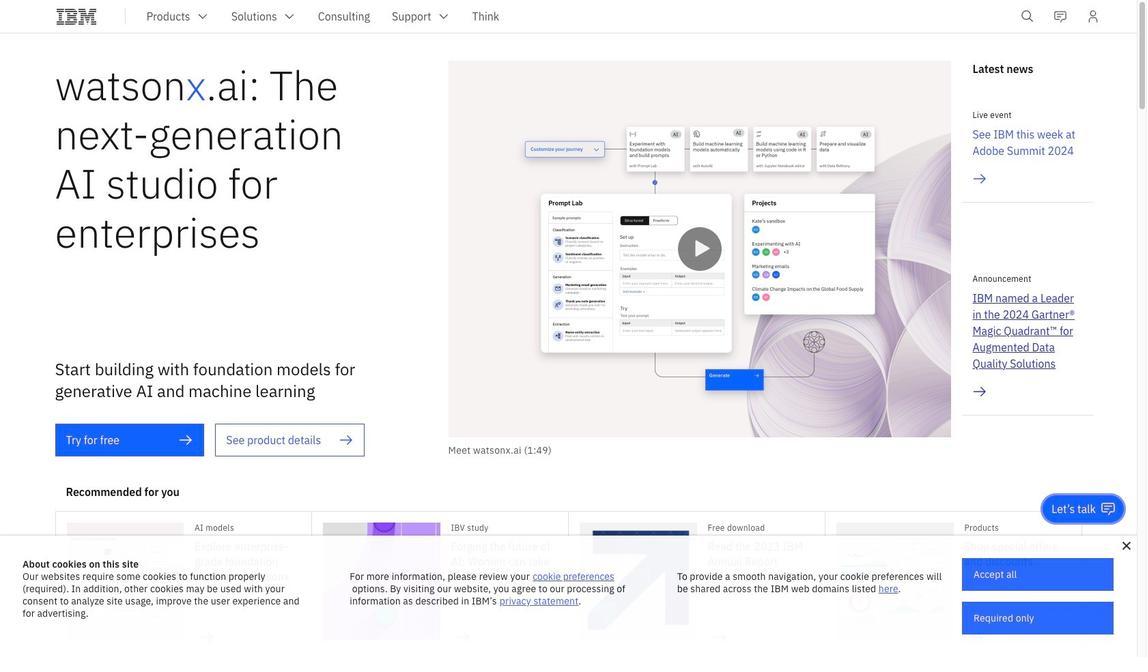Task type: vqa. For each thing, say whether or not it's contained in the screenshot.
Partner Plus Learning Hub Image at the left of page
no



Task type: describe. For each thing, give the bounding box(es) containing it.
let's talk element
[[1052, 502, 1096, 517]]



